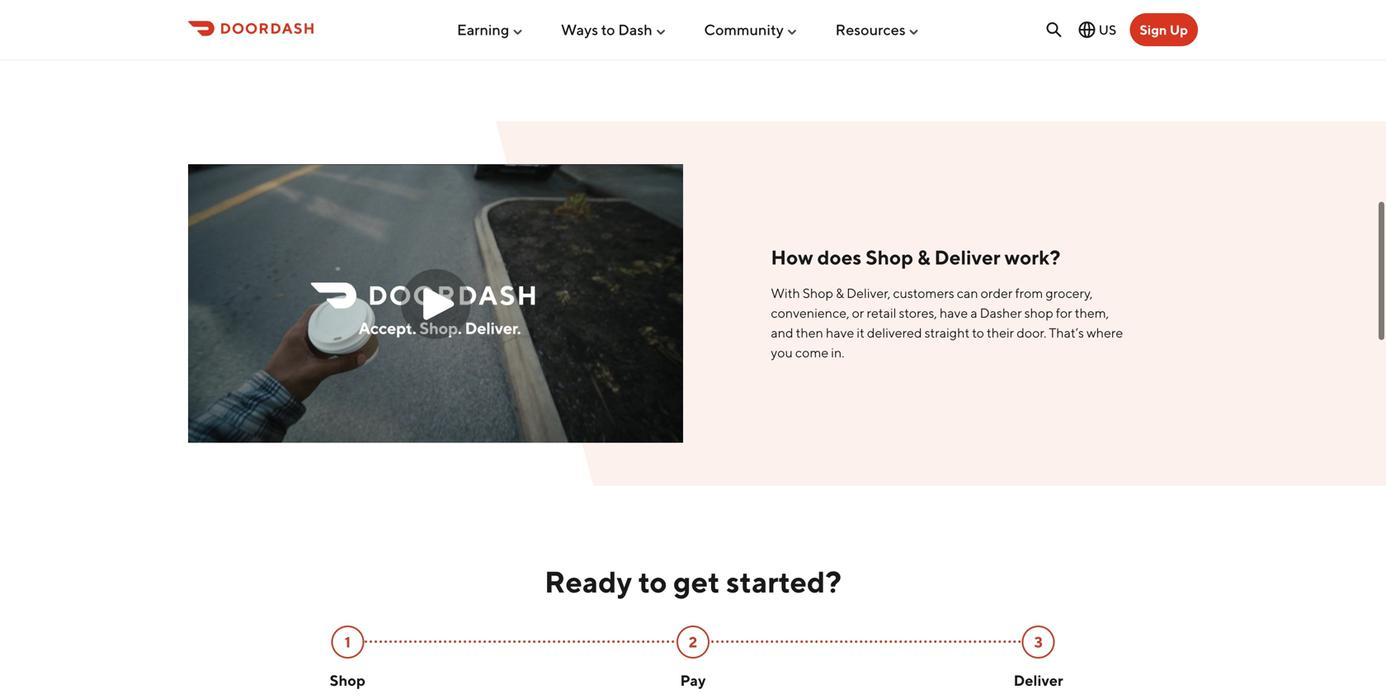 Task type: locate. For each thing, give the bounding box(es) containing it.
to
[[473, 5, 485, 20], [975, 5, 987, 20], [602, 21, 615, 39], [973, 325, 985, 340], [639, 564, 668, 599]]

and
[[643, 5, 666, 20], [771, 325, 794, 340]]

up
[[1170, 22, 1189, 38]]

1 horizontal spatial you
[[771, 345, 793, 360]]

and up preparing
[[643, 5, 666, 20]]

have up 'peak'
[[944, 5, 972, 20]]

0 horizontal spatial deliver
[[935, 246, 1001, 269]]

to up 'earning'
[[473, 5, 485, 20]]

sign
[[1140, 22, 1168, 38]]

or inside the you don't have to plan your day around a restaurant's peak lunch or dinner hours.
[[1027, 25, 1039, 40]]

your
[[540, 5, 567, 20]]

ways to dash
[[561, 21, 653, 39]]

order
[[981, 285, 1013, 301]]

have up in.
[[826, 325, 855, 340]]

1 vertical spatial or
[[852, 305, 865, 321]]

earning link
[[457, 14, 524, 45]]

do
[[372, 24, 388, 40]]

on right rely at the top of the page
[[759, 5, 774, 20]]

0 horizontal spatial on
[[342, 5, 358, 20]]

ready
[[545, 564, 632, 599]]

to up 'peak'
[[975, 5, 987, 20]]

you
[[885, 5, 907, 20]]

delivery
[[264, 24, 311, 40]]

earning
[[457, 21, 510, 39]]

the inside get more cash per dash on average compared to a regular delivery when you do the shopping.*
[[390, 24, 410, 40]]

in.
[[832, 345, 845, 360]]

0 horizontal spatial you
[[348, 24, 370, 40]]

2 horizontal spatial shop
[[866, 246, 914, 269]]

your productivity and pace won't rely on a restaurant preparing the order.
[[540, 5, 847, 40]]

1 horizontal spatial and
[[771, 325, 794, 340]]

2 on from the left
[[759, 5, 774, 20]]

2 vertical spatial shop
[[330, 672, 366, 689]]

to inside the you don't have to plan your day around a restaurant's peak lunch or dinner hours.
[[975, 5, 987, 20]]

2 the from the left
[[695, 24, 715, 40]]

1 vertical spatial &
[[836, 285, 845, 301]]

0 horizontal spatial &
[[836, 285, 845, 301]]

0 horizontal spatial the
[[390, 24, 410, 40]]

to left "their"
[[973, 325, 985, 340]]

& up "customers"
[[918, 246, 931, 269]]

their
[[987, 325, 1015, 340]]

cash
[[260, 5, 287, 20]]

have
[[944, 5, 972, 20], [940, 305, 969, 321], [826, 325, 855, 340]]

you left do
[[348, 24, 370, 40]]

&
[[918, 246, 931, 269], [836, 285, 845, 301]]

1 horizontal spatial &
[[918, 246, 931, 269]]

a
[[488, 5, 494, 20], [777, 5, 784, 20], [1115, 5, 1122, 20], [971, 305, 978, 321]]

a up us
[[1115, 5, 1122, 20]]

compared
[[410, 5, 470, 20]]

shop up the convenience,
[[803, 285, 834, 301]]

for
[[1056, 305, 1073, 321]]

you
[[348, 24, 370, 40], [771, 345, 793, 360]]

to inside 'with shop & deliver, customers can order from grocery, convenience, or retail stores, have a dasher shop for them, and then have it delivered straight to their door. that's where you come in.'
[[973, 325, 985, 340]]

dash
[[618, 21, 653, 39]]

how does shop & deliver work?
[[771, 246, 1061, 269]]

3
[[1035, 633, 1043, 651]]

0 vertical spatial you
[[348, 24, 370, 40]]

sign up
[[1140, 22, 1189, 38]]

deliver up can
[[935, 246, 1001, 269]]

the right do
[[390, 24, 410, 40]]

0 vertical spatial &
[[918, 246, 931, 269]]

shop
[[1025, 305, 1054, 321]]

1 vertical spatial deliver
[[1014, 672, 1064, 689]]

1 vertical spatial shop
[[803, 285, 834, 301]]

1 on from the left
[[342, 5, 358, 20]]

get more cash per dash on average compared to a regular delivery when you do the shopping.*
[[201, 5, 494, 40]]

1 horizontal spatial deliver
[[1014, 672, 1064, 689]]

on right dash
[[342, 5, 358, 20]]

deliver
[[935, 246, 1001, 269], [1014, 672, 1064, 689]]

and left 'then'
[[771, 325, 794, 340]]

the inside your productivity and pace won't rely on a restaurant preparing the order.
[[695, 24, 715, 40]]

to left get
[[639, 564, 668, 599]]

1 horizontal spatial on
[[759, 5, 774, 20]]

have inside the you don't have to plan your day around a restaurant's peak lunch or dinner hours.
[[944, 5, 972, 20]]

have up straight
[[940, 305, 969, 321]]

0 horizontal spatial or
[[852, 305, 865, 321]]

0 vertical spatial or
[[1027, 25, 1039, 40]]

around
[[1070, 5, 1112, 20]]

1 vertical spatial you
[[771, 345, 793, 360]]

or down your
[[1027, 25, 1039, 40]]

0 vertical spatial deliver
[[935, 246, 1001, 269]]

ways to dash link
[[561, 14, 668, 45]]

come
[[796, 345, 829, 360]]

shop down 1
[[330, 672, 366, 689]]

don't
[[910, 5, 941, 20]]

convenience,
[[771, 305, 850, 321]]

the down won't at the top right of page
[[695, 24, 715, 40]]

1 vertical spatial have
[[940, 305, 969, 321]]

shop
[[866, 246, 914, 269], [803, 285, 834, 301], [330, 672, 366, 689]]

you inside 'with shop & deliver, customers can order from grocery, convenience, or retail stores, have a dasher shop for them, and then have it delivered straight to their door. that's where you come in.'
[[771, 345, 793, 360]]

deliver down the 3
[[1014, 672, 1064, 689]]

a up 'earning'
[[488, 5, 494, 20]]

or up it
[[852, 305, 865, 321]]

0 vertical spatial have
[[944, 5, 972, 20]]

rely
[[735, 5, 757, 20]]

us
[[1099, 22, 1117, 38]]

1 the from the left
[[390, 24, 410, 40]]

a inside 'with shop & deliver, customers can order from grocery, convenience, or retail stores, have a dasher shop for them, and then have it delivered straight to their door. that's where you come in.'
[[971, 305, 978, 321]]

0 vertical spatial and
[[643, 5, 666, 20]]

day
[[1046, 5, 1067, 20]]

how
[[771, 246, 814, 269]]

with
[[771, 285, 801, 301]]

a down can
[[971, 305, 978, 321]]

1 horizontal spatial the
[[695, 24, 715, 40]]

1 horizontal spatial or
[[1027, 25, 1039, 40]]

door.
[[1017, 325, 1047, 340]]

or
[[1027, 25, 1039, 40], [852, 305, 865, 321]]

the
[[390, 24, 410, 40], [695, 24, 715, 40]]

& left deliver,
[[836, 285, 845, 301]]

a right rely at the top of the page
[[777, 5, 784, 20]]

1 horizontal spatial shop
[[803, 285, 834, 301]]

a inside get more cash per dash on average compared to a regular delivery when you do the shopping.*
[[488, 5, 494, 20]]

1 vertical spatial and
[[771, 325, 794, 340]]

you inside get more cash per dash on average compared to a regular delivery when you do the shopping.*
[[348, 24, 370, 40]]

you left come
[[771, 345, 793, 360]]

regular
[[220, 24, 262, 40]]

ready to get started?
[[545, 564, 842, 599]]

on
[[342, 5, 358, 20], [759, 5, 774, 20]]

0 horizontal spatial and
[[643, 5, 666, 20]]

where
[[1087, 325, 1124, 340]]

0 vertical spatial shop
[[866, 246, 914, 269]]

shop up deliver,
[[866, 246, 914, 269]]

can
[[957, 285, 979, 301]]

pay
[[681, 672, 706, 689]]

community link
[[704, 14, 799, 45]]



Task type: vqa. For each thing, say whether or not it's contained in the screenshot.
second the from the right
yes



Task type: describe. For each thing, give the bounding box(es) containing it.
hours.
[[1082, 25, 1118, 40]]

retail
[[867, 305, 897, 321]]

with shop & deliver, customers can order from grocery, convenience, or retail stores, have a dasher shop for them, and then have it delivered straight to their door. that's where you come in.
[[771, 285, 1124, 360]]

dash
[[312, 5, 340, 20]]

shopping.*
[[413, 24, 476, 40]]

shop inside 'with shop & deliver, customers can order from grocery, convenience, or retail stores, have a dasher shop for them, and then have it delivered straight to their door. that's where you come in.'
[[803, 285, 834, 301]]

average
[[360, 5, 407, 20]]

ways
[[561, 21, 599, 39]]

productivity
[[570, 5, 641, 20]]

work?
[[1005, 246, 1061, 269]]

them,
[[1075, 305, 1110, 321]]

your
[[1017, 5, 1044, 20]]

and inside your productivity and pace won't rely on a restaurant preparing the order.
[[643, 5, 666, 20]]

does
[[818, 246, 862, 269]]

customers
[[893, 285, 955, 301]]

globe line image
[[1078, 20, 1098, 40]]

from
[[1016, 285, 1044, 301]]

to down "productivity"
[[602, 21, 615, 39]]

restaurant
[[786, 5, 847, 20]]

that's
[[1049, 325, 1085, 340]]

2
[[689, 633, 698, 651]]

it
[[857, 325, 865, 340]]

or inside 'with shop & deliver, customers can order from grocery, convenience, or retail stores, have a dasher shop for them, and then have it delivered straight to their door. that's where you come in.'
[[852, 305, 865, 321]]

more
[[226, 5, 257, 20]]

order.
[[718, 24, 752, 40]]

resources link
[[836, 14, 921, 45]]

stores,
[[899, 305, 938, 321]]

started?
[[727, 564, 842, 599]]

& inside 'with shop & deliver, customers can order from grocery, convenience, or retail stores, have a dasher shop for them, and then have it delivered straight to their door. that's where you come in.'
[[836, 285, 845, 301]]

get
[[201, 5, 224, 20]]

then
[[796, 325, 824, 340]]

preparing
[[635, 24, 693, 40]]

you don't have to plan your day around a restaurant's peak lunch or dinner hours.
[[885, 5, 1193, 40]]

and inside 'with shop & deliver, customers can order from grocery, convenience, or retail stores, have a dasher shop for them, and then have it delivered straight to their door. that's where you come in.'
[[771, 325, 794, 340]]

on inside get more cash per dash on average compared to a regular delivery when you do the shopping.*
[[342, 5, 358, 20]]

community
[[704, 21, 784, 39]]

a inside the you don't have to plan your day around a restaurant's peak lunch or dinner hours.
[[1115, 5, 1122, 20]]

to inside get more cash per dash on average compared to a regular delivery when you do the shopping.*
[[473, 5, 485, 20]]

pace
[[668, 5, 697, 20]]

deliver,
[[847, 285, 891, 301]]

0 horizontal spatial shop
[[330, 672, 366, 689]]

when
[[313, 24, 345, 40]]

per
[[289, 5, 309, 20]]

a inside your productivity and pace won't rely on a restaurant preparing the order.
[[777, 5, 784, 20]]

2 vertical spatial have
[[826, 325, 855, 340]]

resources
[[836, 21, 906, 39]]

plan
[[989, 5, 1015, 20]]

peak
[[960, 25, 989, 40]]

grocery,
[[1046, 285, 1093, 301]]

straight
[[925, 325, 970, 340]]

sign up button
[[1130, 13, 1199, 46]]

delivered
[[867, 325, 923, 340]]

on inside your productivity and pace won't rely on a restaurant preparing the order.
[[759, 5, 774, 20]]

won't
[[699, 5, 733, 20]]

lunch
[[991, 25, 1024, 40]]

get
[[674, 564, 720, 599]]

dinner
[[1041, 25, 1080, 40]]

1
[[345, 633, 351, 651]]

dasher
[[980, 305, 1022, 321]]

restaurant's
[[1124, 5, 1193, 20]]



